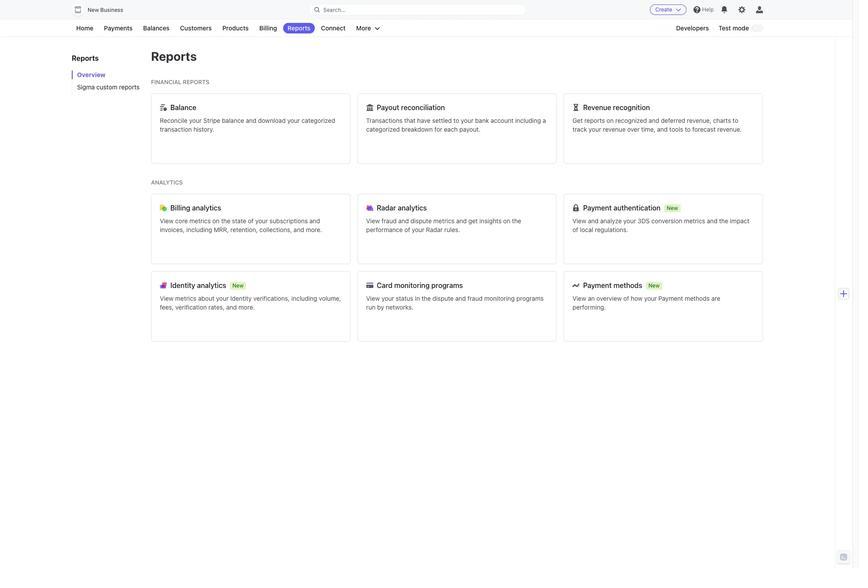 Task type: vqa. For each thing, say whether or not it's contained in the screenshot.
Activate Payments link to the top
no



Task type: describe. For each thing, give the bounding box(es) containing it.
customers link
[[176, 23, 216, 33]]

radar analytics
[[377, 204, 427, 212]]

reports inside "link"
[[288, 24, 311, 32]]

and right subscriptions
[[310, 217, 320, 225]]

breakdown
[[402, 126, 433, 133]]

new inside button
[[88, 7, 99, 13]]

payout.
[[460, 126, 481, 133]]

your inside transactions that have settled to your bank account including a categorized breakdown for each payout.
[[461, 117, 474, 124]]

monitoring inside view your status in the dispute and fraud monitoring programs run by networks.
[[485, 295, 515, 302]]

reconcile your stripe balance and download your categorized transaction history.
[[160, 117, 336, 133]]

revenue
[[604, 126, 626, 133]]

view your status in the dispute and fraud monitoring programs run by networks.
[[367, 295, 544, 311]]

developers
[[677, 24, 710, 32]]

revenue
[[584, 104, 612, 112]]

financial reports
[[151, 78, 210, 86]]

business
[[100, 7, 123, 13]]

test
[[719, 24, 732, 32]]

and up time,
[[649, 117, 660, 124]]

new for identity analytics
[[233, 282, 244, 289]]

0 horizontal spatial methods
[[614, 282, 643, 290]]

view fraud and dispute metrics and get insights on the performance of your radar rules.
[[367, 217, 522, 234]]

reports link
[[283, 23, 315, 33]]

verifications,
[[254, 295, 290, 302]]

regulations.
[[596, 226, 629, 234]]

connect
[[321, 24, 346, 32]]

fraud inside view fraud and dispute metrics and get insights on the performance of your radar rules.
[[382, 217, 397, 225]]

recognized
[[616, 117, 648, 124]]

your inside get reports on recognized and deferred revenue, charts to track your revenue over time, and tools to forecast revenue.
[[589, 126, 602, 133]]

and down radar analytics
[[399, 217, 409, 225]]

by
[[378, 304, 384, 311]]

your inside view your status in the dispute and fraud monitoring programs run by networks.
[[382, 295, 395, 302]]

Search… search field
[[310, 4, 526, 15]]

analytics for radar analytics
[[398, 204, 427, 212]]

identity inside view metrics about your identity verifications, including volume, fees, verification rates, and more.
[[231, 295, 252, 302]]

of inside view an overview of how your payment methods are performing.
[[624, 295, 630, 302]]

balance
[[222, 117, 244, 124]]

new business button
[[72, 4, 132, 16]]

charts
[[714, 117, 732, 124]]

stripe
[[204, 117, 220, 124]]

new for payment methods
[[649, 282, 660, 289]]

your inside view and analyze your 3ds conversion metrics and the impact of local regulations.
[[624, 217, 637, 225]]

view for payment authentication
[[573, 217, 587, 225]]

revenue.
[[718, 126, 743, 133]]

retention,
[[231, 226, 258, 234]]

mrr,
[[214, 226, 229, 234]]

have
[[418, 117, 431, 124]]

identity analytics
[[171, 282, 226, 290]]

get reports on recognized and deferred revenue, charts to track your revenue over time, and tools to forecast revenue.
[[573, 117, 743, 133]]

payment for payment methods
[[584, 282, 612, 290]]

mode
[[733, 24, 750, 32]]

Search… text field
[[310, 4, 526, 15]]

help
[[703, 6, 714, 13]]

payout
[[377, 104, 400, 112]]

and inside view metrics about your identity verifications, including volume, fees, verification rates, and more.
[[226, 304, 237, 311]]

time,
[[642, 126, 656, 133]]

new business
[[88, 7, 123, 13]]

analytics for billing analytics
[[192, 204, 221, 212]]

and inside reconcile your stripe balance and download your categorized transaction history.
[[246, 117, 257, 124]]

on inside get reports on recognized and deferred revenue, charts to track your revenue over time, and tools to forecast revenue.
[[607, 117, 614, 124]]

get
[[573, 117, 583, 124]]

payment methods
[[584, 282, 643, 290]]

0 vertical spatial monitoring
[[395, 282, 430, 290]]

a
[[543, 117, 547, 124]]

your right download
[[288, 117, 300, 124]]

reports inside 'link'
[[119, 83, 140, 91]]

fees,
[[160, 304, 174, 311]]

download
[[258, 117, 286, 124]]

and down subscriptions
[[294, 226, 304, 234]]

about
[[198, 295, 215, 302]]

home
[[76, 24, 93, 32]]

view metrics about your identity verifications, including volume, fees, verification rates, and more.
[[160, 295, 341, 311]]

metrics inside view metrics about your identity verifications, including volume, fees, verification rates, and more.
[[175, 295, 197, 302]]

balances link
[[139, 23, 174, 33]]

1 horizontal spatial to
[[686, 126, 691, 133]]

the inside view fraud and dispute metrics and get insights on the performance of your radar rules.
[[513, 217, 522, 225]]

reports up overview
[[72, 54, 99, 62]]

collections,
[[260, 226, 292, 234]]

reports up financial reports
[[151, 49, 197, 63]]

reports up balance
[[183, 78, 210, 86]]

transactions that have settled to your bank account including a categorized breakdown for each payout.
[[367, 117, 547, 133]]

recognition
[[614, 104, 651, 112]]

help button
[[691, 3, 718, 17]]

view for radar analytics
[[367, 217, 380, 225]]

metrics inside view core metrics on the state of your subscriptions and invoices, including mrr, retention, collections, and more.
[[190, 217, 211, 225]]

products
[[223, 24, 249, 32]]

how
[[631, 295, 643, 302]]

of inside view fraud and dispute metrics and get insights on the performance of your radar rules.
[[405, 226, 411, 234]]

fraud inside view your status in the dispute and fraud monitoring programs run by networks.
[[468, 295, 483, 302]]

balances
[[143, 24, 170, 32]]

rules.
[[445, 226, 461, 234]]

0 vertical spatial identity
[[171, 282, 195, 290]]

billing analytics
[[171, 204, 221, 212]]

programs inside view your status in the dispute and fraud monitoring programs run by networks.
[[517, 295, 544, 302]]

including inside view core metrics on the state of your subscriptions and invoices, including mrr, retention, collections, and more.
[[187, 226, 212, 234]]

on inside view core metrics on the state of your subscriptions and invoices, including mrr, retention, collections, and more.
[[213, 217, 220, 225]]

history.
[[194, 126, 214, 133]]

view for billing analytics
[[160, 217, 174, 225]]

overview
[[597, 295, 622, 302]]

new for payment authentication
[[667, 205, 679, 211]]

bank
[[476, 117, 489, 124]]

and down deferred
[[658, 126, 668, 133]]

test mode
[[719, 24, 750, 32]]

methods inside view an overview of how your payment methods are performing.
[[685, 295, 710, 302]]

your inside view metrics about your identity verifications, including volume, fees, verification rates, and more.
[[216, 295, 229, 302]]

settled
[[433, 117, 452, 124]]

view for card monitoring programs
[[367, 295, 380, 302]]

account
[[491, 117, 514, 124]]

connect link
[[317, 23, 350, 33]]

volume,
[[319, 295, 341, 302]]

that
[[405, 117, 416, 124]]

products link
[[218, 23, 253, 33]]

each
[[444, 126, 458, 133]]

card monitoring programs
[[377, 282, 463, 290]]

custom
[[96, 83, 118, 91]]



Task type: locate. For each thing, give the bounding box(es) containing it.
payment up an
[[584, 282, 612, 290]]

to up "revenue."
[[733, 117, 739, 124]]

2 horizontal spatial on
[[607, 117, 614, 124]]

0 horizontal spatial fraud
[[382, 217, 397, 225]]

on up 'mrr,'
[[213, 217, 220, 225]]

your inside view core metrics on the state of your subscriptions and invoices, including mrr, retention, collections, and more.
[[256, 217, 268, 225]]

analytics up performance
[[398, 204, 427, 212]]

dispute right in
[[433, 295, 454, 302]]

payment for payment authentication
[[584, 204, 612, 212]]

1 vertical spatial reports
[[585, 117, 606, 124]]

are
[[712, 295, 721, 302]]

view up performance
[[367, 217, 380, 225]]

1 horizontal spatial dispute
[[433, 295, 454, 302]]

and left get
[[457, 217, 467, 225]]

authentication
[[614, 204, 661, 212]]

sigma custom reports link
[[72, 83, 142, 92]]

including left a
[[516, 117, 542, 124]]

customers
[[180, 24, 212, 32]]

metrics inside view and analyze your 3ds conversion metrics and the impact of local regulations.
[[685, 217, 706, 225]]

new up view metrics about your identity verifications, including volume, fees, verification rates, and more.
[[233, 282, 244, 289]]

your inside view fraud and dispute metrics and get insights on the performance of your radar rules.
[[412, 226, 425, 234]]

radar
[[377, 204, 396, 212], [426, 226, 443, 234]]

1 horizontal spatial more.
[[306, 226, 322, 234]]

identity left verifications,
[[231, 295, 252, 302]]

0 vertical spatial categorized
[[302, 117, 336, 124]]

reports right custom
[[119, 83, 140, 91]]

view up run
[[367, 295, 380, 302]]

view inside view an overview of how your payment methods are performing.
[[573, 295, 587, 302]]

1 vertical spatial radar
[[426, 226, 443, 234]]

payments link
[[100, 23, 137, 33]]

metrics right 'conversion'
[[685, 217, 706, 225]]

more. inside view metrics about your identity verifications, including volume, fees, verification rates, and more.
[[239, 304, 255, 311]]

the up 'mrr,'
[[221, 217, 231, 225]]

metrics
[[190, 217, 211, 225], [434, 217, 455, 225], [685, 217, 706, 225], [175, 295, 197, 302]]

search…
[[324, 6, 346, 13]]

billing
[[259, 24, 277, 32], [171, 204, 190, 212]]

on right insights
[[504, 217, 511, 225]]

including left volume, in the left of the page
[[292, 295, 317, 302]]

billing inside billing link
[[259, 24, 277, 32]]

view inside view metrics about your identity verifications, including volume, fees, verification rates, and more.
[[160, 295, 174, 302]]

reports right billing link
[[288, 24, 311, 32]]

insights
[[480, 217, 502, 225]]

1 vertical spatial fraud
[[468, 295, 483, 302]]

an
[[589, 295, 595, 302]]

run
[[367, 304, 376, 311]]

to right tools
[[686, 126, 691, 133]]

2 horizontal spatial to
[[733, 117, 739, 124]]

your inside view an overview of how your payment methods are performing.
[[645, 295, 657, 302]]

1 vertical spatial dispute
[[433, 295, 454, 302]]

view an overview of how your payment methods are performing.
[[573, 295, 721, 311]]

reconciliation
[[401, 104, 445, 112]]

0 horizontal spatial programs
[[432, 282, 463, 290]]

reports
[[119, 83, 140, 91], [585, 117, 606, 124]]

your right 'track'
[[589, 126, 602, 133]]

0 horizontal spatial including
[[187, 226, 212, 234]]

more. down verifications,
[[239, 304, 255, 311]]

including down core
[[187, 226, 212, 234]]

view up invoices,
[[160, 217, 174, 225]]

reconcile
[[160, 117, 188, 124]]

and left impact
[[708, 217, 718, 225]]

1 vertical spatial monitoring
[[485, 295, 515, 302]]

view inside view your status in the dispute and fraud monitoring programs run by networks.
[[367, 295, 380, 302]]

for
[[435, 126, 443, 133]]

1 horizontal spatial fraud
[[468, 295, 483, 302]]

your left 3ds on the right of the page
[[624, 217, 637, 225]]

1 vertical spatial programs
[[517, 295, 544, 302]]

create
[[656, 6, 673, 13]]

card
[[377, 282, 393, 290]]

0 vertical spatial methods
[[614, 282, 643, 290]]

view up local
[[573, 217, 587, 225]]

subscriptions
[[270, 217, 308, 225]]

tools
[[670, 126, 684, 133]]

dispute down radar analytics
[[411, 217, 432, 225]]

of down radar analytics
[[405, 226, 411, 234]]

payment up analyze
[[584, 204, 612, 212]]

track
[[573, 126, 588, 133]]

view for payment methods
[[573, 295, 587, 302]]

1 vertical spatial more.
[[239, 304, 255, 311]]

1 horizontal spatial billing
[[259, 24, 277, 32]]

networks.
[[386, 304, 414, 311]]

view inside view core metrics on the state of your subscriptions and invoices, including mrr, retention, collections, and more.
[[160, 217, 174, 225]]

sigma custom reports
[[77, 83, 140, 91]]

0 horizontal spatial identity
[[171, 282, 195, 290]]

on up revenue
[[607, 117, 614, 124]]

of inside view and analyze your 3ds conversion metrics and the impact of local regulations.
[[573, 226, 579, 234]]

the inside view your status in the dispute and fraud monitoring programs run by networks.
[[422, 295, 431, 302]]

billing left reports "link"
[[259, 24, 277, 32]]

radar inside view fraud and dispute metrics and get insights on the performance of your radar rules.
[[426, 226, 443, 234]]

1 horizontal spatial categorized
[[367, 126, 400, 133]]

and up local
[[589, 217, 599, 225]]

payment authentication
[[584, 204, 661, 212]]

3ds
[[638, 217, 650, 225]]

payment right how on the bottom of page
[[659, 295, 684, 302]]

0 horizontal spatial reports
[[119, 83, 140, 91]]

your up history.
[[189, 117, 202, 124]]

methods left are
[[685, 295, 710, 302]]

programs
[[432, 282, 463, 290], [517, 295, 544, 302]]

0 vertical spatial billing
[[259, 24, 277, 32]]

metrics down billing analytics
[[190, 217, 211, 225]]

view inside view fraud and dispute metrics and get insights on the performance of your radar rules.
[[367, 217, 380, 225]]

balance
[[171, 104, 197, 112]]

to up each
[[454, 117, 460, 124]]

the right insights
[[513, 217, 522, 225]]

1 horizontal spatial monitoring
[[485, 295, 515, 302]]

1 horizontal spatial methods
[[685, 295, 710, 302]]

status
[[396, 295, 414, 302]]

0 vertical spatial programs
[[432, 282, 463, 290]]

1 vertical spatial methods
[[685, 295, 710, 302]]

in
[[415, 295, 420, 302]]

your up "collections,"
[[256, 217, 268, 225]]

dispute inside view your status in the dispute and fraud monitoring programs run by networks.
[[433, 295, 454, 302]]

billing for billing
[[259, 24, 277, 32]]

to inside transactions that have settled to your bank account including a categorized breakdown for each payout.
[[454, 117, 460, 124]]

reports inside get reports on recognized and deferred revenue, charts to track your revenue over time, and tools to forecast revenue.
[[585, 117, 606, 124]]

1 vertical spatial billing
[[171, 204, 190, 212]]

transaction
[[160, 126, 192, 133]]

your right how on the bottom of page
[[645, 295, 657, 302]]

analytics
[[192, 204, 221, 212], [398, 204, 427, 212], [197, 282, 226, 290]]

state
[[232, 217, 246, 225]]

0 horizontal spatial to
[[454, 117, 460, 124]]

0 vertical spatial including
[[516, 117, 542, 124]]

impact
[[731, 217, 750, 225]]

dispute inside view fraud and dispute metrics and get insights on the performance of your radar rules.
[[411, 217, 432, 225]]

verification
[[176, 304, 207, 311]]

performance
[[367, 226, 403, 234]]

new up 'conversion'
[[667, 205, 679, 211]]

payment inside view an overview of how your payment methods are performing.
[[659, 295, 684, 302]]

methods up how on the bottom of page
[[614, 282, 643, 290]]

1 horizontal spatial radar
[[426, 226, 443, 234]]

1 vertical spatial categorized
[[367, 126, 400, 133]]

and right rates, on the bottom
[[226, 304, 237, 311]]

analytics
[[151, 179, 183, 186]]

create button
[[651, 4, 687, 15]]

0 vertical spatial radar
[[377, 204, 396, 212]]

0 vertical spatial fraud
[[382, 217, 397, 225]]

rates,
[[209, 304, 225, 311]]

radar left rules.
[[426, 226, 443, 234]]

1 horizontal spatial programs
[[517, 295, 544, 302]]

of inside view core metrics on the state of your subscriptions and invoices, including mrr, retention, collections, and more.
[[248, 217, 254, 225]]

metrics up verification
[[175, 295, 197, 302]]

view left an
[[573, 295, 587, 302]]

0 horizontal spatial dispute
[[411, 217, 432, 225]]

view up fees,
[[160, 295, 174, 302]]

0 horizontal spatial radar
[[377, 204, 396, 212]]

1 horizontal spatial identity
[[231, 295, 252, 302]]

2 vertical spatial including
[[292, 295, 317, 302]]

0 vertical spatial more.
[[306, 226, 322, 234]]

1 vertical spatial identity
[[231, 295, 252, 302]]

local
[[581, 226, 594, 234]]

analyze
[[601, 217, 622, 225]]

core
[[175, 217, 188, 225]]

including inside transactions that have settled to your bank account including a categorized breakdown for each payout.
[[516, 117, 542, 124]]

reports down revenue
[[585, 117, 606, 124]]

billing for billing analytics
[[171, 204, 190, 212]]

0 vertical spatial dispute
[[411, 217, 432, 225]]

categorized
[[302, 117, 336, 124], [367, 126, 400, 133]]

monitoring
[[395, 282, 430, 290], [485, 295, 515, 302]]

view and analyze your 3ds conversion metrics and the impact of local regulations.
[[573, 217, 750, 234]]

your up payout.
[[461, 117, 474, 124]]

analytics up about
[[197, 282, 226, 290]]

analytics for identity analytics
[[197, 282, 226, 290]]

overview
[[77, 71, 106, 78]]

of left how on the bottom of page
[[624, 295, 630, 302]]

new up view an overview of how your payment methods are performing.
[[649, 282, 660, 289]]

sigma
[[77, 83, 95, 91]]

0 horizontal spatial more.
[[239, 304, 255, 311]]

more. down subscriptions
[[306, 226, 322, 234]]

payout reconciliation
[[377, 104, 445, 112]]

the inside view and analyze your 3ds conversion metrics and the impact of local regulations.
[[720, 217, 729, 225]]

and down card monitoring programs
[[456, 295, 466, 302]]

and
[[246, 117, 257, 124], [649, 117, 660, 124], [658, 126, 668, 133], [310, 217, 320, 225], [399, 217, 409, 225], [457, 217, 467, 225], [589, 217, 599, 225], [708, 217, 718, 225], [294, 226, 304, 234], [456, 295, 466, 302], [226, 304, 237, 311]]

2 vertical spatial payment
[[659, 295, 684, 302]]

metrics inside view fraud and dispute metrics and get insights on the performance of your radar rules.
[[434, 217, 455, 225]]

0 vertical spatial payment
[[584, 204, 612, 212]]

revenue,
[[688, 117, 712, 124]]

more. inside view core metrics on the state of your subscriptions and invoices, including mrr, retention, collections, and more.
[[306, 226, 322, 234]]

more button
[[352, 23, 385, 33]]

view inside view and analyze your 3ds conversion metrics and the impact of local regulations.
[[573, 217, 587, 225]]

new
[[88, 7, 99, 13], [667, 205, 679, 211], [233, 282, 244, 289], [649, 282, 660, 289]]

identity up verification
[[171, 282, 195, 290]]

0 horizontal spatial categorized
[[302, 117, 336, 124]]

your up by
[[382, 295, 395, 302]]

transactions
[[367, 117, 403, 124]]

payment
[[584, 204, 612, 212], [584, 282, 612, 290], [659, 295, 684, 302]]

1 horizontal spatial reports
[[585, 117, 606, 124]]

notifications image
[[722, 6, 729, 13]]

0 vertical spatial reports
[[119, 83, 140, 91]]

of up retention, on the left top of the page
[[248, 217, 254, 225]]

analytics up 'mrr,'
[[192, 204, 221, 212]]

new left business
[[88, 7, 99, 13]]

the left impact
[[720, 217, 729, 225]]

the inside view core metrics on the state of your subscriptions and invoices, including mrr, retention, collections, and more.
[[221, 217, 231, 225]]

1 vertical spatial payment
[[584, 282, 612, 290]]

on inside view fraud and dispute metrics and get insights on the performance of your radar rules.
[[504, 217, 511, 225]]

the right in
[[422, 295, 431, 302]]

1 vertical spatial including
[[187, 226, 212, 234]]

0 horizontal spatial on
[[213, 217, 220, 225]]

view for identity analytics
[[160, 295, 174, 302]]

and inside view your status in the dispute and fraud monitoring programs run by networks.
[[456, 295, 466, 302]]

billing up core
[[171, 204, 190, 212]]

revenue recognition
[[584, 104, 651, 112]]

your down radar analytics
[[412, 226, 425, 234]]

categorized inside transactions that have settled to your bank account including a categorized breakdown for each payout.
[[367, 126, 400, 133]]

deferred
[[662, 117, 686, 124]]

conversion
[[652, 217, 683, 225]]

0 horizontal spatial monitoring
[[395, 282, 430, 290]]

overview link
[[72, 71, 142, 79]]

1 horizontal spatial on
[[504, 217, 511, 225]]

1 horizontal spatial including
[[292, 295, 317, 302]]

more.
[[306, 226, 322, 234], [239, 304, 255, 311]]

and right the balance
[[246, 117, 257, 124]]

including inside view metrics about your identity verifications, including volume, fees, verification rates, and more.
[[292, 295, 317, 302]]

2 horizontal spatial including
[[516, 117, 542, 124]]

of left local
[[573, 226, 579, 234]]

dispute
[[411, 217, 432, 225], [433, 295, 454, 302]]

radar up performance
[[377, 204, 396, 212]]

categorized inside reconcile your stripe balance and download your categorized transaction history.
[[302, 117, 336, 124]]

0 horizontal spatial billing
[[171, 204, 190, 212]]

invoices,
[[160, 226, 185, 234]]

metrics up rules.
[[434, 217, 455, 225]]

performing.
[[573, 304, 606, 311]]

over
[[628, 126, 640, 133]]

your up rates, on the bottom
[[216, 295, 229, 302]]



